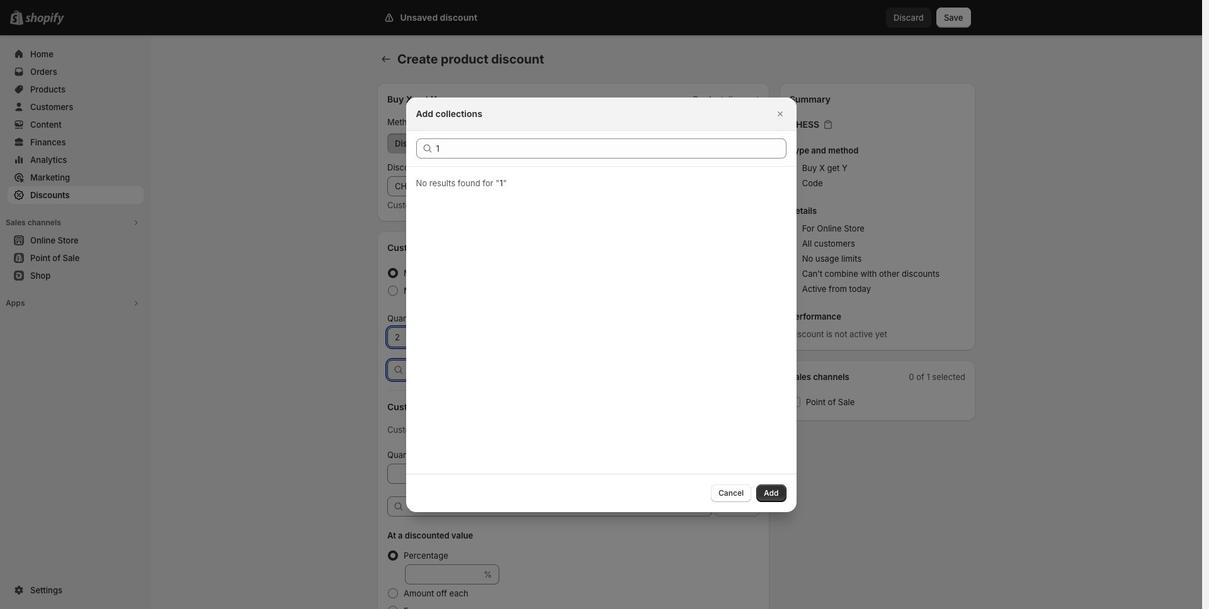 Task type: locate. For each thing, give the bounding box(es) containing it.
dialog
[[0, 97, 1202, 512]]

shopify image
[[25, 13, 64, 25]]

Search collections text field
[[436, 138, 786, 158]]



Task type: vqa. For each thing, say whether or not it's contained in the screenshot.
"Shopify" 'image'
yes



